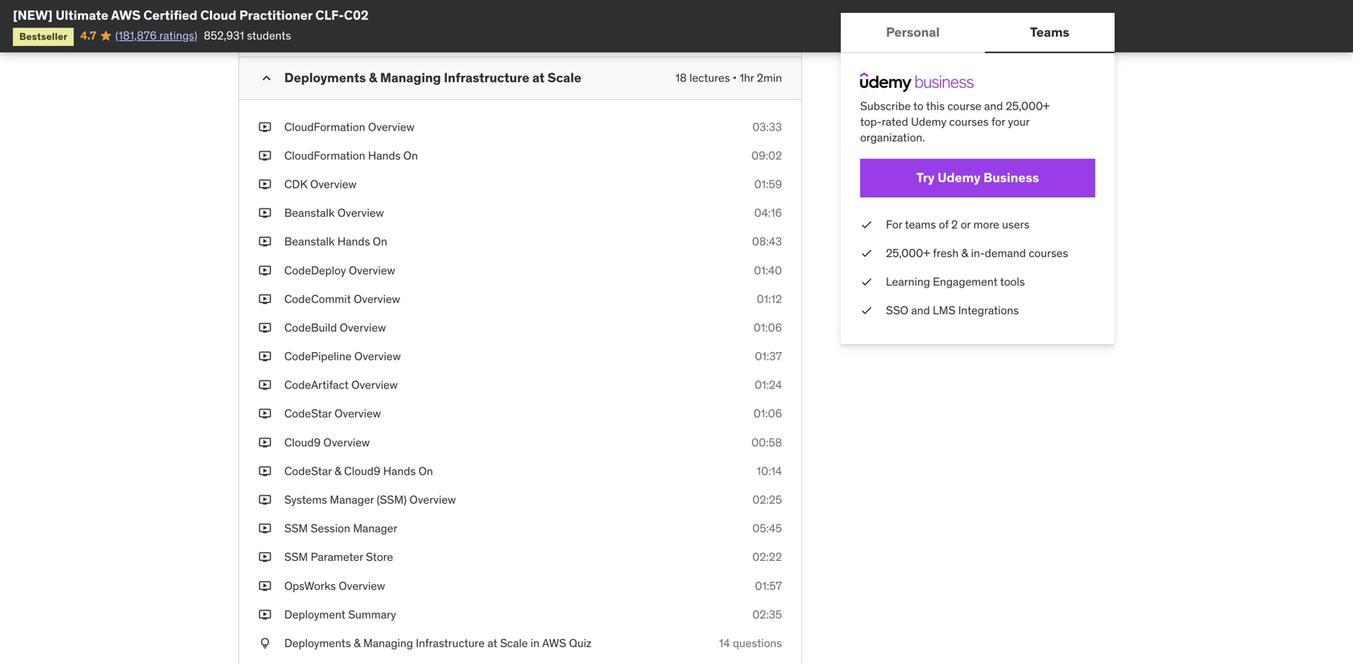 Task type: describe. For each thing, give the bounding box(es) containing it.
for
[[992, 115, 1006, 129]]

lectures
[[690, 70, 730, 85]]

business
[[984, 169, 1040, 186]]

01:37
[[755, 349, 783, 363]]

scale for deployments & managing infrastructure at scale in aws quiz
[[500, 636, 528, 650]]

store
[[366, 550, 393, 564]]

& for deployments & managing infrastructure at scale in aws quiz
[[354, 636, 361, 650]]

xsmall image for ssm parameter store
[[259, 549, 272, 565]]

01:24
[[755, 378, 783, 392]]

xsmall image for opsworks overview
[[259, 578, 272, 594]]

xsmall image for beanstalk overview
[[259, 205, 272, 221]]

xsmall image for beanstalk hands on
[[259, 234, 272, 250]]

hands for beanstalk
[[338, 234, 370, 249]]

1 vertical spatial manager
[[353, 521, 398, 536]]

xsmall image for codeartifact overview
[[259, 377, 272, 393]]

01:57
[[755, 578, 783, 593]]

subscribe
[[861, 99, 911, 113]]

learning
[[886, 274, 931, 289]]

and inside subscribe to this course and 25,000+ top‑rated udemy courses for your organization.
[[985, 99, 1004, 113]]

or
[[961, 217, 971, 232]]

overview for beanstalk overview
[[338, 206, 384, 220]]

xsmall image for deployments & managing infrastructure at scale in aws quiz
[[259, 635, 272, 651]]

teams
[[1031, 24, 1070, 40]]

your
[[1009, 115, 1030, 129]]

(ssm)
[[377, 492, 407, 507]]

deployment
[[284, 607, 346, 622]]

codepipeline overview
[[284, 349, 401, 363]]

xsmall image left for
[[861, 217, 874, 232]]

codedeploy
[[284, 263, 346, 277]]

xsmall image for cloud9 overview
[[259, 435, 272, 450]]

parameter
[[311, 550, 363, 564]]

02:25
[[753, 492, 783, 507]]

in
[[531, 636, 540, 650]]

codecommit
[[284, 292, 351, 306]]

services
[[365, 22, 408, 36]]

scale for deployments & managing infrastructure at scale
[[548, 69, 582, 86]]

0 horizontal spatial and
[[912, 303, 931, 318]]

managing for deployments & managing infrastructure at scale
[[380, 69, 441, 86]]

teams button
[[986, 13, 1115, 52]]

codepipeline
[[284, 349, 352, 363]]

deployments for deployments & managing infrastructure at scale in aws quiz
[[284, 636, 351, 650]]

xsmall image left 'other'
[[259, 21, 272, 37]]

xsmall image for cloudformation hands on
[[259, 148, 272, 164]]

04:16
[[755, 206, 783, 220]]

xsmall image for codebuild overview
[[259, 320, 272, 336]]

overview for codedeploy overview
[[349, 263, 395, 277]]

cdk overview
[[284, 177, 357, 191]]

beanstalk for beanstalk hands on
[[284, 234, 335, 249]]

01:12
[[757, 292, 783, 306]]

xsmall image for deployment summary
[[259, 607, 272, 623]]

01:59
[[755, 177, 783, 191]]

courses inside subscribe to this course and 25,000+ top‑rated udemy courses for your organization.
[[950, 115, 989, 129]]

[new] ultimate aws certified cloud practitioner clf-c02
[[13, 7, 369, 23]]

organization.
[[861, 130, 926, 145]]

05:45
[[753, 521, 783, 536]]

overview right (ssm)
[[410, 492, 456, 507]]

certified
[[144, 7, 198, 23]]

2 vertical spatial hands
[[383, 464, 416, 478]]

systems manager (ssm) overview
[[284, 492, 456, 507]]

cloudformation overview
[[284, 119, 415, 134]]

codecommit overview
[[284, 292, 400, 306]]

02:22
[[753, 550, 783, 564]]

cloud
[[200, 7, 237, 23]]

1 horizontal spatial quiz
[[569, 636, 592, 650]]

00:58
[[752, 435, 783, 450]]

1 vertical spatial 25,000+
[[886, 246, 931, 260]]

cloudformation for cloudformation overview
[[284, 119, 366, 134]]

overview for codepipeline overview
[[355, 349, 401, 363]]

[new]
[[13, 7, 53, 23]]

02:35
[[753, 607, 783, 622]]

& left in-
[[962, 246, 969, 260]]

tab list containing personal
[[841, 13, 1115, 53]]

overview for opsworks overview
[[339, 578, 385, 593]]

other
[[284, 22, 313, 36]]

ssm for ssm session manager
[[284, 521, 308, 536]]

deployments & managing infrastructure at scale in aws quiz
[[284, 636, 592, 650]]

1 horizontal spatial courses
[[1029, 246, 1069, 260]]

opsworks overview
[[284, 578, 385, 593]]

deployment summary
[[284, 607, 396, 622]]

infrastructure for deployments & managing infrastructure at scale in aws quiz
[[416, 636, 485, 650]]

codestar for codestar overview
[[284, 406, 332, 421]]

18 lectures • 1hr 2min
[[676, 70, 783, 85]]

beanstalk overview
[[284, 206, 384, 220]]

codebuild overview
[[284, 320, 386, 335]]

ultimate
[[56, 7, 109, 23]]

ssm for ssm parameter store
[[284, 550, 308, 564]]

top‑rated
[[861, 115, 909, 129]]

tools
[[1001, 274, 1026, 289]]

852,931 students
[[204, 28, 291, 43]]

overview for cloudformation overview
[[368, 119, 415, 134]]

2 vertical spatial on
[[419, 464, 433, 478]]

on for cloudformation hands on
[[404, 148, 418, 163]]

25,000+ inside subscribe to this course and 25,000+ top‑rated udemy courses for your organization.
[[1006, 99, 1051, 113]]

beanstalk for beanstalk overview
[[284, 206, 335, 220]]

4.7
[[80, 28, 96, 43]]

cloudformation hands on
[[284, 148, 418, 163]]

xsmall image for codecommit overview
[[259, 291, 272, 307]]

clf-
[[315, 7, 344, 23]]

learning engagement tools
[[886, 274, 1026, 289]]

fresh
[[933, 246, 959, 260]]

on for beanstalk hands on
[[373, 234, 388, 249]]

subscribe to this course and 25,000+ top‑rated udemy courses for your organization.
[[861, 99, 1051, 145]]

for teams of 2 or more users
[[886, 217, 1030, 232]]

1hr
[[740, 70, 755, 85]]

teams
[[905, 217, 937, 232]]

overview for cloud9 overview
[[324, 435, 370, 450]]

codeartifact overview
[[284, 378, 398, 392]]

lms
[[933, 303, 956, 318]]

compute
[[316, 22, 362, 36]]

& for deployments & managing infrastructure at scale
[[369, 69, 377, 86]]



Task type: locate. For each thing, give the bounding box(es) containing it.
demand
[[985, 246, 1027, 260]]

1 horizontal spatial on
[[404, 148, 418, 163]]

0 horizontal spatial at
[[488, 636, 498, 650]]

0 vertical spatial and
[[985, 99, 1004, 113]]

overview for codeartifact overview
[[352, 378, 398, 392]]

ssm
[[284, 521, 308, 536], [284, 550, 308, 564]]

overview for codestar overview
[[335, 406, 381, 421]]

2 deployments from the top
[[284, 636, 351, 650]]

01:06
[[754, 320, 783, 335], [754, 406, 783, 421]]

xsmall image for codestar overview
[[259, 406, 272, 422]]

0 vertical spatial on
[[404, 148, 418, 163]]

infrastructure for deployments & managing infrastructure at scale
[[444, 69, 530, 86]]

personal button
[[841, 13, 986, 52]]

xsmall image for codedeploy overview
[[259, 263, 272, 278]]

small image
[[259, 70, 275, 86]]

1 vertical spatial infrastructure
[[416, 636, 485, 650]]

1 vertical spatial udemy
[[938, 169, 981, 186]]

quiz right services
[[411, 22, 433, 36]]

0 vertical spatial hands
[[368, 148, 401, 163]]

overview for codebuild overview
[[340, 320, 386, 335]]

(181,876 ratings)
[[115, 28, 197, 43]]

1 deployments from the top
[[284, 69, 366, 86]]

0 vertical spatial managing
[[380, 69, 441, 86]]

ssm down systems
[[284, 521, 308, 536]]

0 vertical spatial scale
[[548, 69, 582, 86]]

quiz right in
[[569, 636, 592, 650]]

1 horizontal spatial 25,000+
[[1006, 99, 1051, 113]]

ssm up opsworks
[[284, 550, 308, 564]]

0 horizontal spatial aws
[[111, 7, 141, 23]]

managing down summary
[[364, 636, 413, 650]]

questions
[[733, 636, 783, 650]]

hands up (ssm)
[[383, 464, 416, 478]]

for
[[886, 217, 903, 232]]

codeartifact
[[284, 378, 349, 392]]

1 vertical spatial cloudformation
[[284, 148, 366, 163]]

codestar down codeartifact
[[284, 406, 332, 421]]

students
[[247, 28, 291, 43]]

of
[[939, 217, 949, 232]]

xsmall image left systems
[[259, 492, 272, 508]]

1 vertical spatial cloud9
[[344, 464, 381, 478]]

codebuild
[[284, 320, 337, 335]]

1 vertical spatial aws
[[542, 636, 567, 650]]

overview down codepipeline overview
[[352, 378, 398, 392]]

cloud9 overview
[[284, 435, 370, 450]]

14
[[719, 636, 730, 650]]

bestseller
[[19, 30, 67, 43]]

integrations
[[959, 303, 1019, 318]]

deployments down compute
[[284, 69, 366, 86]]

xsmall image down small image
[[259, 119, 272, 135]]

2 beanstalk from the top
[[284, 234, 335, 249]]

cdk
[[284, 177, 308, 191]]

0 horizontal spatial 25,000+
[[886, 246, 931, 260]]

1 ssm from the top
[[284, 521, 308, 536]]

managing for deployments & managing infrastructure at scale in aws quiz
[[364, 636, 413, 650]]

0 horizontal spatial cloud9
[[284, 435, 321, 450]]

xsmall image left codedeploy
[[259, 263, 272, 278]]

0 horizontal spatial quiz
[[411, 22, 433, 36]]

0 vertical spatial cloud9
[[284, 435, 321, 450]]

1 vertical spatial managing
[[364, 636, 413, 650]]

ratings)
[[159, 28, 197, 43]]

overview up codepipeline overview
[[340, 320, 386, 335]]

other compute services quiz
[[284, 22, 433, 36]]

01:06 up 01:37
[[754, 320, 783, 335]]

scale
[[548, 69, 582, 86], [500, 636, 528, 650]]

0 vertical spatial courses
[[950, 115, 989, 129]]

1 vertical spatial at
[[488, 636, 498, 650]]

codedeploy overview
[[284, 263, 395, 277]]

0 vertical spatial codestar
[[284, 406, 332, 421]]

cloudformation for cloudformation hands on
[[284, 148, 366, 163]]

1 vertical spatial ssm
[[284, 550, 308, 564]]

manager down codestar & cloud9 hands on
[[330, 492, 374, 507]]

cloud9 down codestar overview
[[284, 435, 321, 450]]

courses down course at top right
[[950, 115, 989, 129]]

ssm session manager
[[284, 521, 398, 536]]

1 vertical spatial beanstalk
[[284, 234, 335, 249]]

udemy business image
[[861, 73, 974, 92]]

engagement
[[933, 274, 998, 289]]

1 vertical spatial 01:06
[[754, 406, 783, 421]]

tab list
[[841, 13, 1115, 53]]

0 vertical spatial cloudformation
[[284, 119, 366, 134]]

0 vertical spatial manager
[[330, 492, 374, 507]]

and up for
[[985, 99, 1004, 113]]

deployments for deployments & managing infrastructure at scale
[[284, 69, 366, 86]]

10:14
[[757, 464, 783, 478]]

cloudformation
[[284, 119, 366, 134], [284, 148, 366, 163]]

xsmall image
[[259, 21, 272, 37], [259, 119, 272, 135], [259, 176, 272, 192], [861, 217, 874, 232], [259, 263, 272, 278], [259, 377, 272, 393], [259, 435, 272, 450], [259, 492, 272, 508], [259, 521, 272, 536], [259, 578, 272, 594]]

hands up codedeploy overview
[[338, 234, 370, 249]]

on
[[404, 148, 418, 163], [373, 234, 388, 249], [419, 464, 433, 478]]

overview up codeartifact overview on the bottom of page
[[355, 349, 401, 363]]

to
[[914, 99, 924, 113]]

1 horizontal spatial scale
[[548, 69, 582, 86]]

beanstalk down cdk overview
[[284, 206, 335, 220]]

udemy
[[912, 115, 947, 129], [938, 169, 981, 186]]

aws right in
[[542, 636, 567, 650]]

xsmall image left codeartifact
[[259, 377, 272, 393]]

1 vertical spatial scale
[[500, 636, 528, 650]]

try
[[917, 169, 935, 186]]

summary
[[348, 607, 396, 622]]

overview down codedeploy overview
[[354, 292, 400, 306]]

& down services
[[369, 69, 377, 86]]

overview up beanstalk overview
[[310, 177, 357, 191]]

courses right demand
[[1029, 246, 1069, 260]]

0 vertical spatial beanstalk
[[284, 206, 335, 220]]

1 vertical spatial hands
[[338, 234, 370, 249]]

codestar & cloud9 hands on
[[284, 464, 433, 478]]

25,000+ fresh & in-demand courses
[[886, 246, 1069, 260]]

aws up (181,876
[[111, 7, 141, 23]]

0 horizontal spatial scale
[[500, 636, 528, 650]]

0 vertical spatial 25,000+
[[1006, 99, 1051, 113]]

overview up summary
[[339, 578, 385, 593]]

quiz
[[411, 22, 433, 36], [569, 636, 592, 650]]

udemy inside subscribe to this course and 25,000+ top‑rated udemy courses for your organization.
[[912, 115, 947, 129]]

1 01:06 from the top
[[754, 320, 783, 335]]

deployments & managing infrastructure at scale
[[284, 69, 582, 86]]

overview up beanstalk hands on at left top
[[338, 206, 384, 220]]

1 horizontal spatial aws
[[542, 636, 567, 650]]

c02
[[344, 7, 369, 23]]

0 vertical spatial quiz
[[411, 22, 433, 36]]

course
[[948, 99, 982, 113]]

infrastructure
[[444, 69, 530, 86], [416, 636, 485, 650]]

xsmall image for cloudformation overview
[[259, 119, 272, 135]]

0 vertical spatial at
[[533, 69, 545, 86]]

25,000+ up your
[[1006, 99, 1051, 113]]

practitioner
[[239, 7, 313, 23]]

codestar for codestar & cloud9 hands on
[[284, 464, 332, 478]]

0 vertical spatial ssm
[[284, 521, 308, 536]]

01:06 down 01:24
[[754, 406, 783, 421]]

xsmall image for codepipeline overview
[[259, 349, 272, 364]]

25,000+ up learning
[[886, 246, 931, 260]]

overview for codecommit overview
[[354, 292, 400, 306]]

ssm parameter store
[[284, 550, 393, 564]]

managing down services
[[380, 69, 441, 86]]

2 codestar from the top
[[284, 464, 332, 478]]

1 cloudformation from the top
[[284, 119, 366, 134]]

on up codedeploy overview
[[373, 234, 388, 249]]

xsmall image left cdk
[[259, 176, 272, 192]]

and right sso
[[912, 303, 931, 318]]

1 vertical spatial and
[[912, 303, 931, 318]]

1 horizontal spatial cloud9
[[344, 464, 381, 478]]

try udemy business link
[[861, 159, 1096, 197]]

0 horizontal spatial on
[[373, 234, 388, 249]]

0 horizontal spatial courses
[[950, 115, 989, 129]]

sso
[[886, 303, 909, 318]]

cloudformation up cdk overview
[[284, 148, 366, 163]]

xsmall image left cloud9 overview
[[259, 435, 272, 450]]

(181,876
[[115, 28, 157, 43]]

users
[[1003, 217, 1030, 232]]

at for deployments & managing infrastructure at scale in aws quiz
[[488, 636, 498, 650]]

personal
[[887, 24, 940, 40]]

2 ssm from the top
[[284, 550, 308, 564]]

hands
[[368, 148, 401, 163], [338, 234, 370, 249], [383, 464, 416, 478]]

opsworks
[[284, 578, 336, 593]]

xsmall image for ssm session manager
[[259, 521, 272, 536]]

xsmall image for codestar & cloud9 hands on
[[259, 463, 272, 479]]

2 01:06 from the top
[[754, 406, 783, 421]]

overview for cdk overview
[[310, 177, 357, 191]]

14 questions
[[719, 636, 783, 650]]

2min
[[757, 70, 783, 85]]

more
[[974, 217, 1000, 232]]

codestar up systems
[[284, 464, 332, 478]]

2
[[952, 217, 958, 232]]

0 vertical spatial aws
[[111, 7, 141, 23]]

in-
[[972, 246, 985, 260]]

•
[[733, 70, 737, 85]]

hands down cloudformation overview
[[368, 148, 401, 163]]

& down cloud9 overview
[[335, 464, 342, 478]]

0 vertical spatial infrastructure
[[444, 69, 530, 86]]

cloud9 up systems manager (ssm) overview at the bottom left of the page
[[344, 464, 381, 478]]

beanstalk up codedeploy
[[284, 234, 335, 249]]

sso and lms integrations
[[886, 303, 1019, 318]]

1 vertical spatial on
[[373, 234, 388, 249]]

xsmall image left opsworks
[[259, 578, 272, 594]]

1 vertical spatial deployments
[[284, 636, 351, 650]]

try udemy business
[[917, 169, 1040, 186]]

deployments down the deployment at the bottom left
[[284, 636, 351, 650]]

1 vertical spatial codestar
[[284, 464, 332, 478]]

xsmall image left session
[[259, 521, 272, 536]]

1 beanstalk from the top
[[284, 206, 335, 220]]

1 vertical spatial quiz
[[569, 636, 592, 650]]

01:40
[[754, 263, 783, 277]]

udemy right try
[[938, 169, 981, 186]]

cloud9
[[284, 435, 321, 450], [344, 464, 381, 478]]

0 vertical spatial 01:06
[[754, 320, 783, 335]]

on down cloudformation overview
[[404, 148, 418, 163]]

at for deployments & managing infrastructure at scale
[[533, 69, 545, 86]]

2 horizontal spatial on
[[419, 464, 433, 478]]

xsmall image for systems manager (ssm) overview
[[259, 492, 272, 508]]

codestar overview
[[284, 406, 381, 421]]

deployments
[[284, 69, 366, 86], [284, 636, 351, 650]]

1 codestar from the top
[[284, 406, 332, 421]]

xsmall image for cdk overview
[[259, 176, 272, 192]]

08:43
[[752, 234, 783, 249]]

overview up codecommit overview
[[349, 263, 395, 277]]

udemy down this at the right
[[912, 115, 947, 129]]

manager up store
[[353, 521, 398, 536]]

1 vertical spatial courses
[[1029, 246, 1069, 260]]

0 vertical spatial deployments
[[284, 69, 366, 86]]

0 vertical spatial udemy
[[912, 115, 947, 129]]

1 horizontal spatial and
[[985, 99, 1004, 113]]

cloudformation up cloudformation hands on
[[284, 119, 366, 134]]

overview down codeartifact overview on the bottom of page
[[335, 406, 381, 421]]

& for codestar & cloud9 hands on
[[335, 464, 342, 478]]

03:33
[[753, 119, 783, 134]]

this
[[927, 99, 945, 113]]

hands for cloudformation
[[368, 148, 401, 163]]

systems
[[284, 492, 327, 507]]

& down summary
[[354, 636, 361, 650]]

xsmall image
[[259, 148, 272, 164], [259, 205, 272, 221], [259, 234, 272, 250], [861, 245, 874, 261], [861, 274, 874, 290], [259, 291, 272, 307], [861, 303, 874, 318], [259, 320, 272, 336], [259, 349, 272, 364], [259, 406, 272, 422], [259, 463, 272, 479], [259, 549, 272, 565], [259, 607, 272, 623], [259, 635, 272, 651]]

overview up cloudformation hands on
[[368, 119, 415, 134]]

overview up codestar & cloud9 hands on
[[324, 435, 370, 450]]

2 cloudformation from the top
[[284, 148, 366, 163]]

on up systems manager (ssm) overview at the bottom left of the page
[[419, 464, 433, 478]]

1 horizontal spatial at
[[533, 69, 545, 86]]

25,000+
[[1006, 99, 1051, 113], [886, 246, 931, 260]]



Task type: vqa. For each thing, say whether or not it's contained in the screenshot.
Apply Coupon button
no



